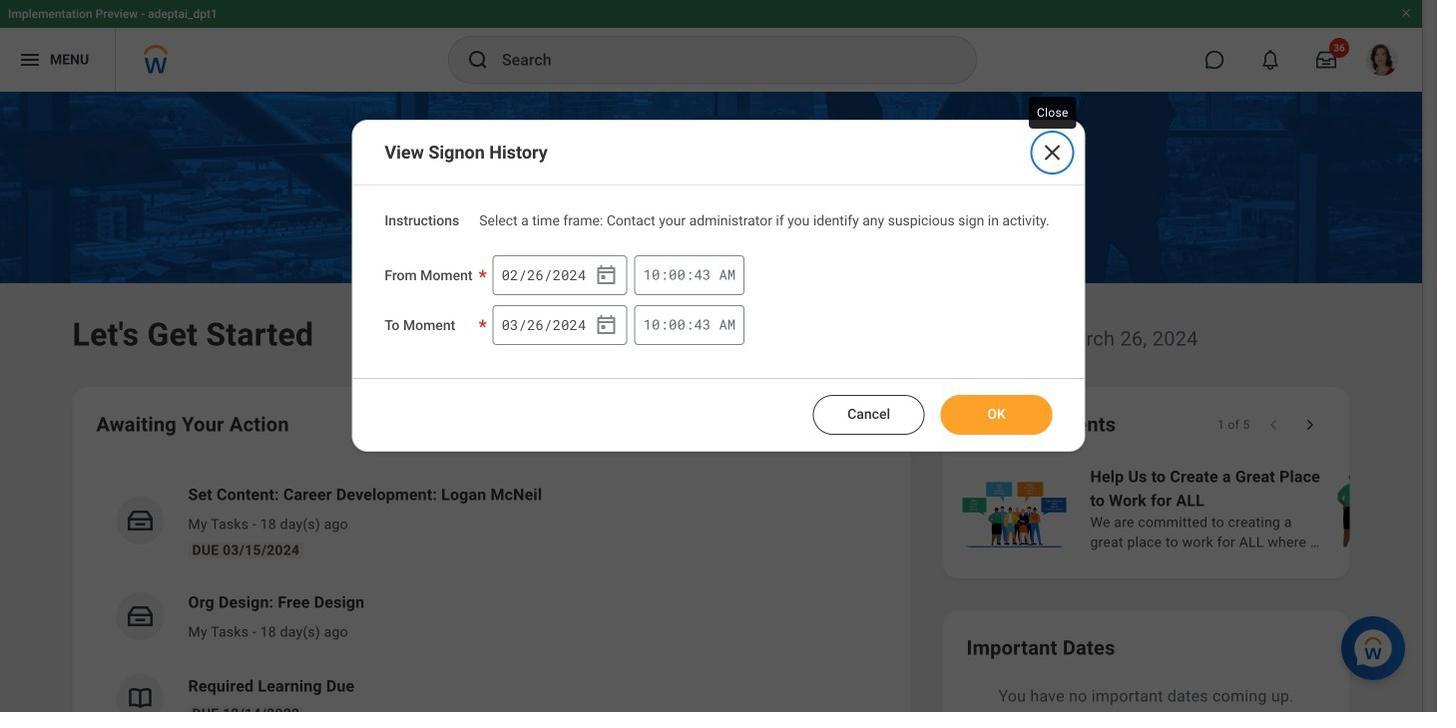 Task type: vqa. For each thing, say whether or not it's contained in the screenshot.
Job Profile popup button
no



Task type: locate. For each thing, give the bounding box(es) containing it.
group down calendar image
[[493, 305, 627, 345]]

inbox image
[[125, 602, 155, 632]]

1 second spin button from the top
[[694, 266, 711, 283]]

main content
[[0, 92, 1438, 713]]

hour spin button right calendar image
[[643, 266, 660, 283]]

second spin button right calendar image
[[694, 266, 711, 283]]

close environment banner image
[[1401, 7, 1413, 19]]

2 minute spin button from the top
[[669, 316, 686, 333]]

group
[[493, 255, 627, 295], [493, 305, 627, 345]]

notifications large image
[[1261, 50, 1281, 70]]

0 vertical spatial second spin button
[[694, 266, 711, 283]]

hour spin button for calendar icon minute spin button
[[643, 316, 660, 333]]

minute spin button
[[669, 266, 686, 283], [669, 316, 686, 333]]

2 group from the top
[[493, 305, 627, 345]]

tooltip
[[1025, 93, 1081, 133]]

minute spin button right calendar icon
[[669, 316, 686, 333]]

status
[[1218, 417, 1250, 433]]

1 vertical spatial minute spin button
[[669, 316, 686, 333]]

minute spin button for calendar icon
[[669, 316, 686, 333]]

minute spin button right calendar image
[[669, 266, 686, 283]]

before or after midday spin button for second spin button for minute spin button associated with calendar image
[[719, 265, 736, 284]]

1 vertical spatial hour spin button
[[643, 316, 660, 333]]

0 vertical spatial hour spin button
[[643, 266, 660, 283]]

before or after midday spin button
[[719, 265, 736, 284], [719, 315, 736, 334]]

hour spin button right calendar icon
[[643, 316, 660, 333]]

1 minute spin button from the top
[[669, 266, 686, 283]]

before or after midday spin button for calendar icon minute spin button second spin button
[[719, 315, 736, 334]]

1 vertical spatial second spin button
[[694, 316, 711, 333]]

0 vertical spatial before or after midday spin button
[[719, 265, 736, 284]]

1 vertical spatial group
[[493, 305, 627, 345]]

group up calendar icon
[[493, 255, 627, 295]]

1 before or after midday spin button from the top
[[719, 265, 736, 284]]

second spin button right calendar icon
[[694, 316, 711, 333]]

1 vertical spatial before or after midday spin button
[[719, 315, 736, 334]]

calendar image
[[595, 263, 618, 287]]

group for calendar icon minute spin button hour spin button
[[493, 305, 627, 345]]

hour spin button for minute spin button associated with calendar image
[[643, 266, 660, 283]]

2 hour spin button from the top
[[643, 316, 660, 333]]

0 vertical spatial minute spin button
[[669, 266, 686, 283]]

2 second spin button from the top
[[694, 316, 711, 333]]

1 group from the top
[[493, 255, 627, 295]]

2 before or after midday spin button from the top
[[719, 315, 736, 334]]

1 hour spin button from the top
[[643, 266, 660, 283]]

list
[[959, 463, 1438, 555], [96, 467, 887, 713]]

second spin button
[[694, 266, 711, 283], [694, 316, 711, 333]]

0 vertical spatial group
[[493, 255, 627, 295]]

banner
[[0, 0, 1423, 92]]

calendar image
[[595, 313, 618, 337]]

second spin button for minute spin button associated with calendar image
[[694, 266, 711, 283]]

dialog
[[352, 120, 1086, 452]]

search image
[[466, 48, 490, 72]]

hour spin button
[[643, 266, 660, 283], [643, 316, 660, 333]]



Task type: describe. For each thing, give the bounding box(es) containing it.
0 horizontal spatial list
[[96, 467, 887, 713]]

profile logan mcneil element
[[1355, 38, 1411, 82]]

group for hour spin button for minute spin button associated with calendar image
[[493, 255, 627, 295]]

inbox image
[[125, 506, 155, 536]]

x image
[[1041, 141, 1065, 165]]

book open image
[[125, 684, 155, 713]]

chevron left small image
[[1264, 415, 1284, 435]]

1 horizontal spatial list
[[959, 463, 1438, 555]]

chevron right small image
[[1300, 415, 1320, 435]]

minute spin button for calendar image
[[669, 266, 686, 283]]

second spin button for calendar icon minute spin button
[[694, 316, 711, 333]]

inbox large image
[[1317, 50, 1337, 70]]



